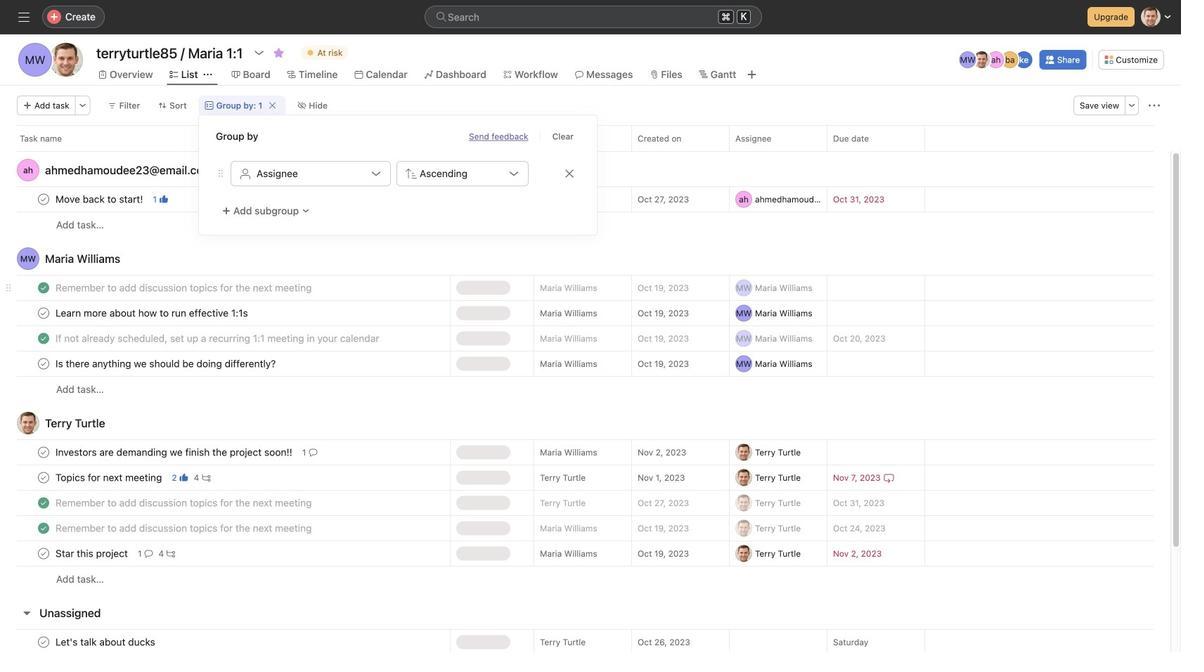 Task type: vqa. For each thing, say whether or not it's contained in the screenshot.
the 27 at the right bottom of page
no



Task type: locate. For each thing, give the bounding box(es) containing it.
5 mark complete checkbox from the top
[[35, 469, 52, 486]]

Completed checkbox
[[35, 280, 52, 296], [35, 330, 52, 347], [35, 495, 52, 512]]

0 vertical spatial mark complete image
[[35, 355, 52, 372]]

learn more about how to run effective 1:1s cell
[[0, 300, 450, 326]]

0 vertical spatial 1 comment image
[[309, 448, 317, 457]]

more actions image
[[1149, 100, 1160, 111]]

show options image
[[254, 47, 265, 58]]

mark complete image inside let's talk about ducks cell
[[35, 634, 52, 651]]

mark complete checkbox inside let's talk about ducks cell
[[35, 634, 52, 651]]

Mark complete checkbox
[[35, 191, 52, 208], [35, 305, 52, 322], [35, 355, 52, 372], [35, 444, 52, 461], [35, 469, 52, 486], [35, 545, 52, 562], [35, 634, 52, 651]]

header maria williams tree grid
[[0, 275, 1171, 402]]

mark complete image for task name text box within move back to start! cell
[[35, 191, 52, 208]]

3 completed checkbox from the top
[[35, 495, 52, 512]]

3 mark complete image from the top
[[35, 634, 52, 651]]

0 horizontal spatial 1 comment image
[[145, 550, 153, 558]]

3 task name text field from the top
[[53, 446, 297, 460]]

mark complete image
[[35, 355, 52, 372], [35, 444, 52, 461], [35, 634, 52, 651]]

1 vertical spatial completed image
[[35, 330, 52, 347]]

mark complete checkbox inside is there anything we should be doing differently? cell
[[35, 355, 52, 372]]

1 mark complete image from the top
[[35, 191, 52, 208]]

remember to add discussion topics for the next meeting cell
[[0, 275, 450, 301], [0, 490, 450, 516], [0, 515, 450, 541]]

completed image
[[35, 280, 52, 296], [35, 330, 52, 347], [35, 495, 52, 512]]

4 subtasks image inside star this project cell
[[167, 550, 175, 558]]

0 vertical spatial completed image
[[35, 280, 52, 296]]

clear image
[[268, 101, 277, 110]]

completed checkbox inside if not already scheduled, set up a recurring 1:1 meeting in your calendar cell
[[35, 330, 52, 347]]

task name text field for investors are demanding we finish the project soon!! cell
[[53, 446, 297, 460]]

topics for next meeting cell
[[0, 465, 450, 491]]

1 task name text field from the top
[[53, 192, 147, 206]]

0 vertical spatial completed checkbox
[[35, 280, 52, 296]]

1 task name text field from the top
[[53, 306, 252, 320]]

2 vertical spatial mark complete image
[[35, 634, 52, 651]]

1 mark complete checkbox from the top
[[35, 191, 52, 208]]

topic type field for move back to start! cell
[[450, 186, 534, 212]]

7 mark complete checkbox from the top
[[35, 634, 52, 651]]

mark complete checkbox inside star this project cell
[[35, 545, 52, 562]]

mark complete image inside move back to start! cell
[[35, 191, 52, 208]]

4 mark complete image from the top
[[35, 545, 52, 562]]

1 comment image inside investors are demanding we finish the project soon!! cell
[[309, 448, 317, 457]]

5 task name text field from the top
[[53, 635, 159, 649]]

let's talk about ducks cell
[[0, 629, 450, 653]]

mark complete image for is there anything we should be doing differently? cell
[[35, 355, 52, 372]]

6 task name text field from the top
[[53, 547, 132, 561]]

1 completed image from the top
[[35, 280, 52, 296]]

mark complete image inside investors are demanding we finish the project soon!! cell
[[35, 444, 52, 461]]

mark complete image inside star this project cell
[[35, 545, 52, 562]]

4 subtasks image
[[202, 474, 211, 482], [167, 550, 175, 558]]

task name text field inside let's talk about ducks cell
[[53, 635, 159, 649]]

2 vertical spatial completed image
[[35, 495, 52, 512]]

1 mark complete image from the top
[[35, 355, 52, 372]]

remember to add discussion topics for the next meeting cell down 2 likes. you liked this task image
[[0, 490, 450, 516]]

row
[[0, 125, 1181, 151], [17, 150, 1154, 152], [0, 186, 1171, 212], [0, 212, 1171, 238], [0, 275, 1171, 301], [0, 300, 1171, 326], [0, 326, 1171, 352], [0, 351, 1171, 377], [0, 376, 1171, 402], [0, 440, 1171, 466], [0, 465, 1171, 491], [0, 490, 1171, 516], [0, 515, 1171, 541], [0, 541, 1171, 567], [0, 566, 1171, 592], [0, 629, 1171, 653]]

1 horizontal spatial 4 subtasks image
[[202, 474, 211, 482]]

add tab image
[[746, 69, 758, 80]]

mark complete checkbox inside topics for next meeting cell
[[35, 469, 52, 486]]

2 mark complete image from the top
[[35, 305, 52, 322]]

None text field
[[93, 40, 247, 65]]

4 task name text field from the top
[[53, 471, 166, 485]]

mark complete image inside learn more about how to run effective 1:1s 'cell'
[[35, 305, 52, 322]]

1 comment image for task name text field in star this project cell
[[145, 550, 153, 558]]

2 mark complete image from the top
[[35, 444, 52, 461]]

mark complete checkbox inside move back to start! cell
[[35, 191, 52, 208]]

mark complete checkbox for task name text field within investors are demanding we finish the project soon!! cell
[[35, 444, 52, 461]]

4 mark complete checkbox from the top
[[35, 444, 52, 461]]

mark complete image
[[35, 191, 52, 208], [35, 305, 52, 322], [35, 469, 52, 486], [35, 545, 52, 562]]

2 mark complete checkbox from the top
[[35, 305, 52, 322]]

dialog
[[199, 115, 597, 235]]

mark complete checkbox for task name text field inside the learn more about how to run effective 1:1s 'cell'
[[35, 305, 52, 322]]

task name text field inside if not already scheduled, set up a recurring 1:1 meeting in your calendar cell
[[53, 332, 384, 346]]

completed image inside if not already scheduled, set up a recurring 1:1 meeting in your calendar cell
[[35, 330, 52, 347]]

collapse task list for this group image
[[21, 608, 32, 619]]

0 horizontal spatial 4 subtasks image
[[167, 550, 175, 558]]

2 completed checkbox from the top
[[35, 330, 52, 347]]

Task name text field
[[53, 306, 252, 320], [53, 332, 384, 346], [53, 446, 297, 460], [53, 496, 316, 510], [53, 521, 316, 536], [53, 547, 132, 561]]

3 mark complete checkbox from the top
[[35, 355, 52, 372]]

1 vertical spatial 4 subtasks image
[[167, 550, 175, 558]]

Search tasks, projects, and more text field
[[425, 6, 762, 28]]

2 task name text field from the top
[[53, 281, 316, 295]]

1 horizontal spatial 1 comment image
[[309, 448, 317, 457]]

None field
[[425, 6, 762, 28]]

mark complete checkbox for task name text box in the topics for next meeting cell
[[35, 469, 52, 486]]

1 vertical spatial completed checkbox
[[35, 330, 52, 347]]

Task name text field
[[53, 192, 147, 206], [53, 281, 316, 295], [53, 357, 280, 371], [53, 471, 166, 485], [53, 635, 159, 649]]

task name text field inside star this project cell
[[53, 547, 132, 561]]

mark complete image inside is there anything we should be doing differently? cell
[[35, 355, 52, 372]]

2 vertical spatial completed checkbox
[[35, 495, 52, 512]]

more options image
[[1128, 101, 1136, 110]]

1 vertical spatial 1 comment image
[[145, 550, 153, 558]]

0 vertical spatial 4 subtasks image
[[202, 474, 211, 482]]

3 task name text field from the top
[[53, 357, 280, 371]]

task name text field inside learn more about how to run effective 1:1s 'cell'
[[53, 306, 252, 320]]

completed checkbox inside 'header terry turtle' tree grid
[[35, 495, 52, 512]]

mark complete checkbox inside investors are demanding we finish the project soon!! cell
[[35, 444, 52, 461]]

3 mark complete image from the top
[[35, 469, 52, 486]]

1 comment image
[[309, 448, 317, 457], [145, 550, 153, 558]]

2 task name text field from the top
[[53, 332, 384, 346]]

mark complete image for task name text field in star this project cell
[[35, 545, 52, 562]]

3 completed image from the top
[[35, 495, 52, 512]]

1 vertical spatial mark complete image
[[35, 444, 52, 461]]

6 mark complete checkbox from the top
[[35, 545, 52, 562]]

mark complete image for task name text box in the topics for next meeting cell
[[35, 469, 52, 486]]

completed image for the header maria williams tree grid
[[35, 330, 52, 347]]

1 completed checkbox from the top
[[35, 280, 52, 296]]

task name text field inside is there anything we should be doing differently? cell
[[53, 357, 280, 371]]

task name text field inside investors are demanding we finish the project soon!! cell
[[53, 446, 297, 460]]

2 completed image from the top
[[35, 330, 52, 347]]

remember to add discussion topics for the next meeting cell up if not already scheduled, set up a recurring 1:1 meeting in your calendar cell
[[0, 275, 450, 301]]

mark complete checkbox inside learn more about how to run effective 1:1s 'cell'
[[35, 305, 52, 322]]

mark complete checkbox for task name text field in star this project cell
[[35, 545, 52, 562]]

remember to add discussion topics for the next meeting cell down topics for next meeting cell
[[0, 515, 450, 541]]



Task type: describe. For each thing, give the bounding box(es) containing it.
1 comment image for task name text field within investors are demanding we finish the project soon!! cell
[[309, 448, 317, 457]]

3 remember to add discussion topics for the next meeting cell from the top
[[0, 515, 450, 541]]

task name text field for star this project cell on the left of the page
[[53, 547, 132, 561]]

task name text field inside topics for next meeting cell
[[53, 471, 166, 485]]

completed image
[[35, 520, 52, 537]]

mark complete checkbox for task name text box within move back to start! cell
[[35, 191, 52, 208]]

task name text field inside move back to start! cell
[[53, 192, 147, 206]]

header ahmedhamoudee23@email.com tree grid
[[0, 186, 1171, 238]]

mark complete image for let's talk about ducks cell at the left bottom
[[35, 634, 52, 651]]

remove from starred image
[[273, 47, 284, 58]]

task name text field for first completed image
[[53, 281, 316, 295]]

completed checkbox for task name text field in if not already scheduled, set up a recurring 1:1 meeting in your calendar cell
[[35, 330, 52, 347]]

task name text field for if not already scheduled, set up a recurring 1:1 meeting in your calendar cell
[[53, 332, 384, 346]]

1 remember to add discussion topics for the next meeting cell from the top
[[0, 275, 450, 301]]

mark complete checkbox for task name text box in the let's talk about ducks cell
[[35, 634, 52, 651]]

mark complete image for task name text field inside the learn more about how to run effective 1:1s 'cell'
[[35, 305, 52, 322]]

if not already scheduled, set up a recurring 1:1 meeting in your calendar cell
[[0, 326, 450, 352]]

tab actions image
[[204, 70, 212, 79]]

5 task name text field from the top
[[53, 521, 316, 536]]

expand sidebar image
[[18, 11, 30, 23]]

creator for move back to start! cell
[[534, 186, 632, 212]]

Completed checkbox
[[35, 520, 52, 537]]

4 task name text field from the top
[[53, 496, 316, 510]]

remove image
[[564, 168, 575, 179]]

2 likes. you liked this task image
[[180, 474, 188, 482]]

4 subtasks image inside topics for next meeting cell
[[202, 474, 211, 482]]

task name text field for mark complete icon inside the is there anything we should be doing differently? cell
[[53, 357, 280, 371]]

star this project cell
[[0, 541, 450, 567]]

mark complete checkbox for task name text box in is there anything we should be doing differently? cell
[[35, 355, 52, 372]]

task name text field for mark complete icon within the let's talk about ducks cell
[[53, 635, 159, 649]]

completed image for 'header terry turtle' tree grid
[[35, 495, 52, 512]]

2 remember to add discussion topics for the next meeting cell from the top
[[0, 490, 450, 516]]

completed checkbox for 4th task name text field
[[35, 495, 52, 512]]

move back to start! cell
[[0, 186, 450, 212]]

header terry turtle tree grid
[[0, 440, 1171, 592]]

completed checkbox for first completed image's task name text box
[[35, 280, 52, 296]]

task name text field for learn more about how to run effective 1:1s 'cell'
[[53, 306, 252, 320]]

1 like. you liked this task image
[[160, 195, 168, 204]]

is there anything we should be doing differently? cell
[[0, 351, 450, 377]]

more actions image
[[79, 101, 87, 110]]

mark complete image for investors are demanding we finish the project soon!! cell
[[35, 444, 52, 461]]

investors are demanding we finish the project soon!! cell
[[0, 440, 450, 466]]



